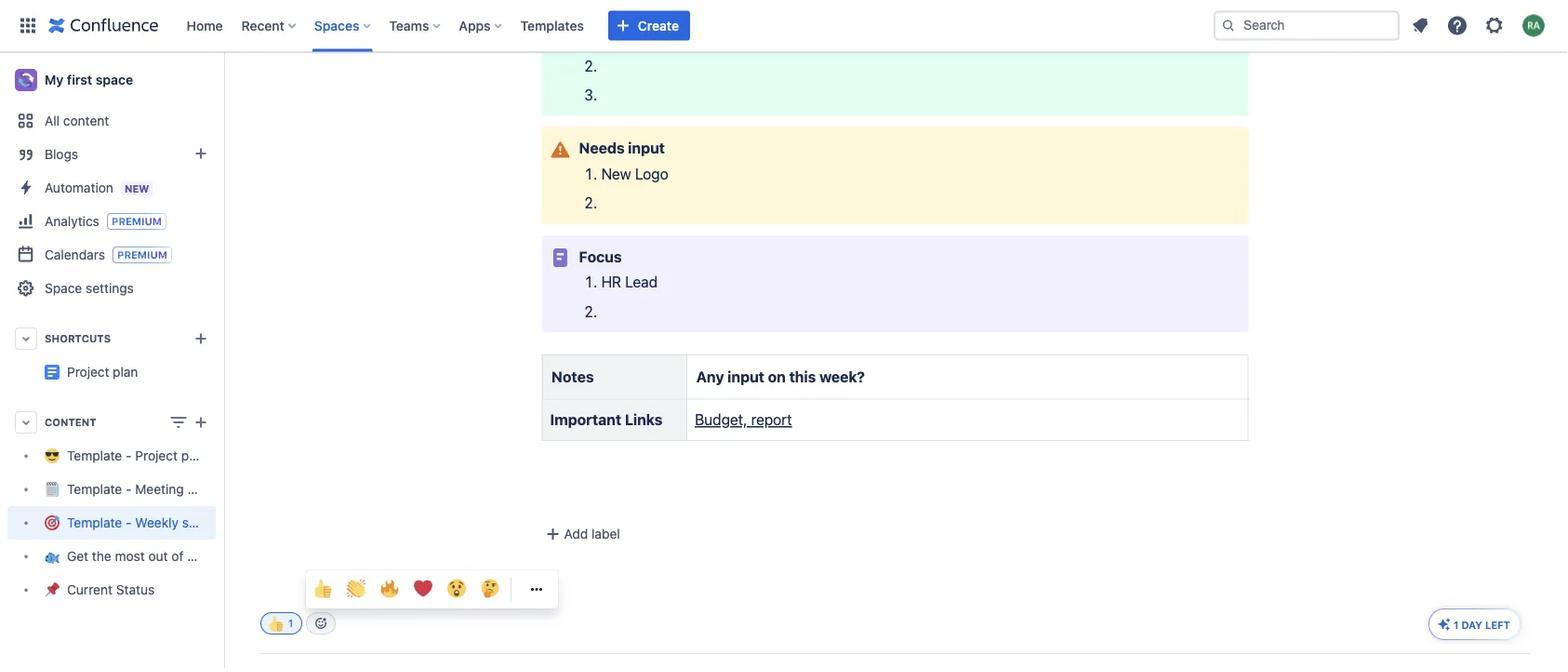 Task type: describe. For each thing, give the bounding box(es) containing it.
add reaction image
[[314, 616, 328, 631]]

panel warning image
[[549, 139, 572, 161]]

all content
[[45, 113, 109, 128]]

sales kick off event!
[[602, 27, 735, 45]]

calendars
[[45, 247, 105, 262]]

template for template - project plan
[[67, 448, 122, 463]]

team
[[217, 548, 247, 564]]

off
[[672, 27, 690, 45]]

current status
[[67, 582, 155, 597]]

links
[[625, 411, 663, 429]]

1 horizontal spatial project
[[135, 448, 178, 463]]

settings icon image
[[1484, 14, 1506, 37]]

settings
[[86, 281, 134, 296]]

analytics
[[45, 213, 99, 228]]

lead
[[625, 273, 658, 291]]

budget, report
[[695, 411, 792, 429]]

0 vertical spatial space
[[96, 72, 133, 87]]

1 horizontal spatial plan
[[181, 448, 207, 463]]

:thinking: image
[[481, 579, 500, 598]]

budget,
[[695, 411, 748, 429]]

get the most out of your team space link
[[7, 540, 287, 573]]

most
[[115, 548, 145, 564]]

template for template - meeting notes
[[67, 481, 122, 497]]

panel success image
[[549, 1, 572, 23]]

create content image
[[190, 411, 212, 434]]

apps
[[459, 18, 491, 33]]

win
[[579, 2, 607, 20]]

collapse sidebar image
[[203, 61, 244, 99]]

teams
[[389, 18, 429, 33]]

current
[[67, 582, 113, 597]]

recent button
[[236, 11, 303, 40]]

logo
[[635, 165, 669, 182]]

on
[[768, 368, 786, 386]]

input for needs
[[628, 139, 665, 157]]

my first space
[[45, 72, 133, 87]]

:thumbsup: image inside 1 button
[[269, 616, 284, 631]]

notification icon image
[[1410, 14, 1432, 37]]

home link
[[181, 11, 228, 40]]

create
[[638, 18, 679, 33]]

sales
[[602, 27, 637, 45]]

1 horizontal spatial :thumbsup: image
[[314, 579, 332, 598]]

all
[[45, 113, 60, 128]]

more image
[[526, 578, 548, 600]]

status
[[116, 582, 155, 597]]

:clap: image
[[347, 579, 366, 598]]

template - weekly status report
[[67, 515, 260, 530]]

1 for 1
[[287, 617, 294, 629]]

- for project
[[126, 448, 132, 463]]

:thumbsup: image inside 1 button
[[269, 616, 284, 631]]

all content link
[[7, 104, 216, 138]]

home
[[187, 18, 223, 33]]

status
[[182, 515, 219, 530]]

:clap: image
[[347, 579, 366, 598]]

needs
[[579, 139, 625, 157]]

shortcuts
[[45, 333, 111, 345]]

templates
[[521, 18, 584, 33]]

space
[[45, 281, 82, 296]]

1 vertical spatial space
[[251, 548, 287, 564]]

global element
[[11, 0, 1210, 52]]

any
[[696, 368, 724, 386]]

create button
[[608, 11, 690, 40]]

the
[[92, 548, 111, 564]]

my
[[45, 72, 64, 87]]

day
[[1462, 619, 1483, 631]]

get the most out of your team space
[[67, 548, 287, 564]]

spaces button
[[309, 11, 378, 40]]

teams button
[[384, 11, 448, 40]]

- for meeting
[[126, 481, 132, 497]]

add shortcut image
[[190, 327, 212, 350]]

report inside space "element"
[[223, 515, 260, 530]]

first
[[67, 72, 92, 87]]

templates link
[[515, 11, 590, 40]]

space settings
[[45, 281, 134, 296]]

add label
[[564, 526, 620, 541]]

new logo
[[602, 165, 669, 182]]

my first space link
[[7, 61, 216, 99]]

notes
[[552, 368, 594, 386]]

content button
[[7, 406, 216, 439]]

template for template - weekly status report
[[67, 515, 122, 530]]

calendars link
[[7, 238, 216, 272]]

Search field
[[1214, 11, 1400, 40]]

search image
[[1222, 18, 1236, 33]]

out
[[148, 548, 168, 564]]

any input on this week?
[[696, 368, 865, 386]]

input for any
[[728, 368, 765, 386]]

hr lead
[[602, 273, 658, 291]]

analytics link
[[7, 205, 216, 238]]



Task type: locate. For each thing, give the bounding box(es) containing it.
recent
[[242, 18, 285, 33]]

1 horizontal spatial space
[[251, 548, 287, 564]]

template - meeting notes
[[67, 481, 221, 497]]

0 vertical spatial premium image
[[107, 213, 166, 230]]

new for new
[[125, 182, 149, 194]]

of
[[172, 548, 184, 564]]

new down needs input
[[602, 165, 631, 182]]

change view image
[[167, 411, 190, 434]]

1 inside dropdown button
[[1454, 619, 1459, 631]]

plan
[[262, 357, 287, 372], [113, 364, 138, 380], [181, 448, 207, 463]]

new
[[602, 165, 631, 182], [125, 182, 149, 194]]

:thumbsup: image left "add reaction" "icon"
[[269, 616, 284, 631]]

shortcuts button
[[7, 322, 216, 355]]

template up the
[[67, 515, 122, 530]]

current status link
[[7, 573, 216, 607]]

1 horizontal spatial 1
[[1454, 619, 1459, 631]]

new inside space "element"
[[125, 182, 149, 194]]

template - project plan image
[[45, 365, 60, 380]]

1 horizontal spatial :thumbsup: image
[[314, 579, 332, 598]]

1 vertical spatial :thumbsup: image
[[269, 616, 284, 631]]

Add label text field
[[540, 525, 685, 543]]

premium image
[[107, 213, 166, 230], [113, 247, 172, 263]]

:thumbsup: image left "add reaction" "icon"
[[269, 616, 284, 631]]

kick
[[641, 27, 668, 45]]

0 vertical spatial -
[[126, 448, 132, 463]]

template - meeting notes link
[[7, 473, 221, 506]]

1 vertical spatial :thumbsup: image
[[269, 616, 284, 631]]

this
[[789, 368, 816, 386]]

1 inside button
[[287, 617, 294, 629]]

0 vertical spatial :thumbsup: image
[[314, 579, 332, 598]]

1 day left
[[1454, 619, 1511, 631]]

get
[[67, 548, 88, 564]]

2 - from the top
[[126, 481, 132, 497]]

template - weekly status report link
[[7, 506, 260, 540]]

1 right premium icon
[[1454, 619, 1459, 631]]

new for new logo
[[602, 165, 631, 182]]

hr
[[602, 273, 622, 291]]

:astonished: image
[[448, 579, 466, 598], [448, 579, 466, 598]]

0 horizontal spatial project
[[67, 364, 109, 380]]

notes
[[187, 481, 221, 497]]

content
[[45, 416, 96, 428]]

new up analytics link
[[125, 182, 149, 194]]

space element
[[0, 52, 287, 668]]

premium image up calendars 'link'
[[107, 213, 166, 230]]

input up logo at the left of the page
[[628, 139, 665, 157]]

project
[[216, 357, 258, 372], [67, 364, 109, 380], [135, 448, 178, 463]]

label
[[592, 526, 620, 541]]

0 vertical spatial :thumbsup: image
[[314, 579, 332, 598]]

event!
[[694, 27, 735, 45]]

1 - from the top
[[126, 448, 132, 463]]

project plan link down shortcuts dropdown button
[[67, 364, 138, 380]]

premium icon image
[[1437, 617, 1452, 632]]

template down 'template - project plan' link
[[67, 481, 122, 497]]

:thumbsup: image
[[314, 579, 332, 598], [269, 616, 284, 631]]

input left on
[[728, 368, 765, 386]]

add
[[564, 526, 588, 541]]

content
[[63, 113, 109, 128]]

blogs
[[45, 147, 78, 162]]

appswitcher icon image
[[17, 14, 39, 37]]

1 for 1 day left
[[1454, 619, 1459, 631]]

needs input
[[579, 139, 665, 157]]

input
[[628, 139, 665, 157], [728, 368, 765, 386]]

tree containing template - project plan
[[7, 439, 287, 607]]

report up "team"
[[223, 515, 260, 530]]

0 horizontal spatial report
[[223, 515, 260, 530]]

tree
[[7, 439, 287, 607]]

1 horizontal spatial report
[[751, 411, 792, 429]]

template - project plan
[[67, 448, 207, 463]]

blogs link
[[7, 138, 216, 171]]

1 horizontal spatial project plan
[[216, 357, 287, 372]]

1 horizontal spatial new
[[602, 165, 631, 182]]

1 horizontal spatial input
[[728, 368, 765, 386]]

0 horizontal spatial 1
[[287, 617, 294, 629]]

automation
[[45, 180, 113, 195]]

banner containing home
[[0, 0, 1568, 52]]

template - project plan link
[[7, 439, 216, 473]]

0 vertical spatial input
[[628, 139, 665, 157]]

- left weekly
[[126, 515, 132, 530]]

focus
[[579, 247, 622, 265]]

2 horizontal spatial plan
[[262, 357, 287, 372]]

space right first
[[96, 72, 133, 87]]

important links
[[550, 411, 663, 429]]

panel note image
[[549, 247, 572, 269]]

report down on
[[751, 411, 792, 429]]

confluence image
[[48, 14, 159, 37], [48, 14, 159, 37]]

1 vertical spatial report
[[223, 515, 260, 530]]

:fire: image
[[381, 579, 399, 598], [381, 579, 399, 598]]

1 day left button
[[1430, 609, 1520, 639]]

0 vertical spatial report
[[751, 411, 792, 429]]

report
[[751, 411, 792, 429], [223, 515, 260, 530]]

1 vertical spatial input
[[728, 368, 765, 386]]

1 vertical spatial template
[[67, 481, 122, 497]]

important
[[550, 411, 622, 429]]

create a blog image
[[190, 142, 212, 165]]

0 horizontal spatial project plan
[[67, 364, 138, 380]]

apps button
[[453, 11, 509, 40]]

0 horizontal spatial new
[[125, 182, 149, 194]]

template
[[67, 448, 122, 463], [67, 481, 122, 497], [67, 515, 122, 530]]

space settings link
[[7, 272, 216, 305]]

1
[[287, 617, 294, 629], [1454, 619, 1459, 631]]

3 - from the top
[[126, 515, 132, 530]]

0 horizontal spatial :thumbsup: image
[[269, 616, 284, 631]]

premium image inside calendars 'link'
[[113, 247, 172, 263]]

meeting
[[135, 481, 184, 497]]

1 button
[[261, 612, 302, 635]]

left
[[1486, 619, 1511, 631]]

premium image inside analytics link
[[107, 213, 166, 230]]

0 horizontal spatial space
[[96, 72, 133, 87]]

- for weekly
[[126, 515, 132, 530]]

premium image up space settings link
[[113, 247, 172, 263]]

2 vertical spatial -
[[126, 515, 132, 530]]

premium image for calendars
[[113, 247, 172, 263]]

3 template from the top
[[67, 515, 122, 530]]

:thumbsup: image
[[314, 579, 332, 598], [269, 616, 284, 631]]

0 horizontal spatial input
[[628, 139, 665, 157]]

tree inside space "element"
[[7, 439, 287, 607]]

1 left "add reaction" "icon"
[[287, 617, 294, 629]]

space right "team"
[[251, 548, 287, 564]]

- up template - meeting notes link
[[126, 448, 132, 463]]

spaces
[[314, 18, 359, 33]]

week?
[[820, 368, 865, 386]]

project plan
[[216, 357, 287, 372], [67, 364, 138, 380]]

banner
[[0, 0, 1568, 52]]

template down content dropdown button
[[67, 448, 122, 463]]

0 horizontal spatial plan
[[113, 364, 138, 380]]

0 vertical spatial template
[[67, 448, 122, 463]]

2 horizontal spatial project
[[216, 357, 258, 372]]

your profile and preferences image
[[1523, 14, 1545, 37]]

premium image for analytics
[[107, 213, 166, 230]]

project plan link
[[7, 355, 287, 389], [67, 364, 138, 380]]

your
[[187, 548, 214, 564]]

space
[[96, 72, 133, 87], [251, 548, 287, 564]]

:thumbsup: image left :clap: image at the bottom left of the page
[[314, 579, 332, 598]]

project plan link up change view icon
[[7, 355, 287, 389]]

:heart: image
[[414, 579, 433, 598], [414, 579, 433, 598]]

help icon image
[[1447, 14, 1469, 37]]

2 template from the top
[[67, 481, 122, 497]]

1 template from the top
[[67, 448, 122, 463]]

2 vertical spatial template
[[67, 515, 122, 530]]

:thinking: image
[[481, 579, 500, 598]]

0 horizontal spatial :thumbsup: image
[[269, 616, 284, 631]]

:thumbsup: image left :clap: image at the bottom left of the page
[[314, 579, 332, 598]]

1 vertical spatial -
[[126, 481, 132, 497]]

- left meeting
[[126, 481, 132, 497]]

1 vertical spatial premium image
[[113, 247, 172, 263]]

weekly
[[135, 515, 179, 530]]



Task type: vqa. For each thing, say whether or not it's contained in the screenshot.
No Restrictions image
no



